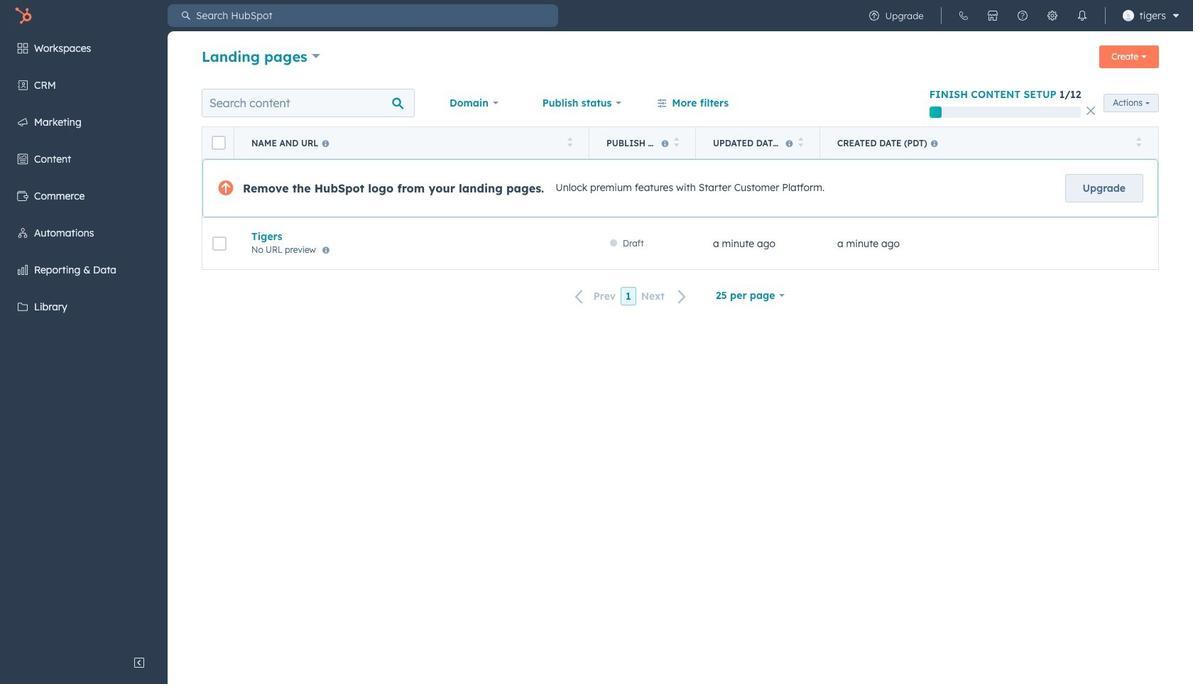 Task type: describe. For each thing, give the bounding box(es) containing it.
1 press to sort. element from the left
[[567, 137, 573, 149]]

help image
[[1017, 10, 1029, 21]]

4 press to sort. element from the left
[[1137, 137, 1142, 149]]

1 horizontal spatial menu
[[860, 0, 1185, 31]]

settings image
[[1047, 10, 1059, 21]]

0 horizontal spatial menu
[[0, 31, 168, 649]]

notifications image
[[1077, 10, 1088, 21]]

press to sort. image for second press to sort. element from left
[[674, 137, 679, 147]]

close image
[[1088, 107, 1096, 115]]

press to sort. image
[[567, 137, 573, 147]]



Task type: locate. For each thing, give the bounding box(es) containing it.
press to sort. image
[[674, 137, 679, 147], [798, 137, 804, 147], [1137, 137, 1142, 147]]

2 horizontal spatial press to sort. image
[[1137, 137, 1142, 147]]

banner
[[202, 41, 1160, 74]]

menu
[[860, 0, 1185, 31], [0, 31, 168, 649]]

2 press to sort. image from the left
[[798, 137, 804, 147]]

marketplaces image
[[988, 10, 999, 21]]

progress bar
[[930, 107, 942, 118]]

0 horizontal spatial press to sort. image
[[674, 137, 679, 147]]

Search content search field
[[202, 89, 415, 117]]

1 horizontal spatial press to sort. image
[[798, 137, 804, 147]]

pagination navigation
[[567, 287, 696, 306]]

1 press to sort. image from the left
[[674, 137, 679, 147]]

press to sort. image for 3rd press to sort. element from the left
[[798, 137, 804, 147]]

3 press to sort. image from the left
[[1137, 137, 1142, 147]]

2 press to sort. element from the left
[[674, 137, 679, 149]]

press to sort. image for fourth press to sort. element from the left
[[1137, 137, 1142, 147]]

3 press to sort. element from the left
[[798, 137, 804, 149]]

Search HubSpot search field
[[190, 4, 559, 27]]

howard n/a image
[[1123, 10, 1135, 21]]

press to sort. element
[[567, 137, 573, 149], [674, 137, 679, 149], [798, 137, 804, 149], [1137, 137, 1142, 149]]



Task type: vqa. For each thing, say whether or not it's contained in the screenshot.
Press to sort. icon for 4th Press To Sort. "ELEMENT" from left
yes



